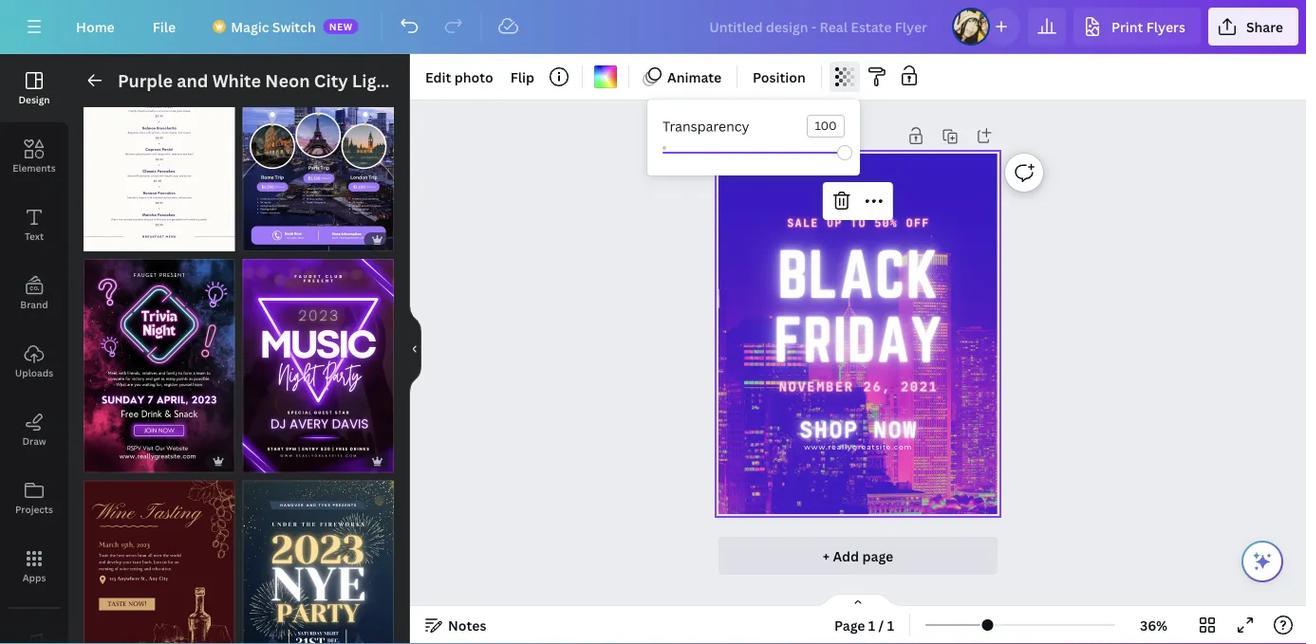Task type: vqa. For each thing, say whether or not it's contained in the screenshot.
Text "button"
yes



Task type: locate. For each thing, give the bounding box(es) containing it.
black
[[398, 69, 444, 92], [778, 239, 940, 310]]

1
[[869, 617, 876, 635], [888, 617, 895, 635]]

animate button
[[637, 62, 729, 92]]

home
[[76, 18, 115, 36]]

projects
[[15, 503, 53, 516]]

off
[[907, 217, 931, 230]]

animate
[[668, 68, 722, 86]]

apps button
[[0, 533, 68, 601]]

light
[[352, 69, 394, 92]]

purple and white neon city light black friday flyer
[[118, 69, 547, 92]]

up
[[827, 217, 843, 230]]

+ add page button
[[719, 537, 998, 575]]

to
[[851, 217, 867, 230]]

maroon elegant wine tasting flyer group
[[84, 469, 235, 645]]

show pages image
[[813, 593, 904, 609]]

city
[[314, 69, 348, 92]]

flyer
[[504, 69, 547, 92]]

1 vertical spatial black
[[778, 239, 940, 310]]

1 left /
[[869, 617, 876, 635]]

brand
[[20, 298, 48, 311]]

switch
[[272, 18, 316, 36]]

text button
[[0, 191, 68, 259]]

1 horizontal spatial 1
[[888, 617, 895, 635]]

magic switch
[[231, 18, 316, 36]]

add
[[833, 547, 859, 565]]

canva assistant image
[[1252, 551, 1274, 574]]

26,
[[864, 379, 892, 395]]

Design title text field
[[694, 8, 945, 46]]

maroon elegant wine tasting flyer image
[[84, 481, 235, 645]]

photo
[[455, 68, 494, 86]]

flyers
[[1147, 18, 1186, 36]]

0 vertical spatial black
[[398, 69, 444, 92]]

flip
[[511, 68, 535, 86]]

friday up november 26, 2021
[[775, 306, 943, 374]]

purple
[[118, 69, 173, 92]]

ivory and navy simple minimalistic menu flyer image
[[84, 37, 235, 252]]

edit
[[425, 68, 451, 86]]

design button
[[0, 54, 68, 122]]

white
[[212, 69, 261, 92]]

flip button
[[503, 62, 542, 92]]

1 right /
[[888, 617, 895, 635]]

ivory and navy simple minimalistic menu flyer group
[[84, 37, 235, 252]]

page
[[835, 617, 866, 635]]

black right light
[[398, 69, 444, 92]]

share
[[1247, 18, 1284, 36]]

navy and purple modern trivia night flyer group
[[84, 248, 235, 473]]

notes
[[448, 617, 487, 635]]

no color image
[[594, 66, 617, 88]]

friday left flip button
[[448, 69, 500, 92]]

1 vertical spatial friday
[[775, 306, 943, 374]]

position
[[753, 68, 806, 86]]

0 horizontal spatial black
[[398, 69, 444, 92]]

black down to at the right top of the page
[[778, 239, 940, 310]]

position button
[[746, 62, 814, 92]]

notes button
[[418, 611, 494, 641]]

and
[[177, 69, 208, 92]]

0 vertical spatial friday
[[448, 69, 500, 92]]

0 horizontal spatial 1
[[869, 617, 876, 635]]

friday
[[448, 69, 500, 92], [775, 306, 943, 374]]

+ add page
[[823, 547, 894, 565]]



Task type: describe. For each thing, give the bounding box(es) containing it.
print flyers
[[1112, 18, 1186, 36]]

edit photo
[[425, 68, 494, 86]]

apps
[[22, 572, 46, 584]]

blue elegant luxury new year party flyer group
[[243, 469, 394, 645]]

1 horizontal spatial friday
[[775, 306, 943, 374]]

/
[[879, 617, 884, 635]]

purple modern neon music night party flyer group
[[243, 248, 394, 473]]

0 horizontal spatial friday
[[448, 69, 500, 92]]

november
[[780, 379, 855, 395]]

hide image
[[409, 304, 422, 395]]

draw button
[[0, 396, 68, 464]]

file button
[[137, 8, 191, 46]]

share button
[[1209, 8, 1299, 46]]

text
[[25, 230, 44, 243]]

1 horizontal spatial black
[[778, 239, 940, 310]]

sale up to 50% off
[[788, 217, 931, 230]]

magic
[[231, 18, 269, 36]]

november 26, 2021
[[780, 379, 939, 395]]

transparency
[[663, 117, 750, 135]]

navy and purple modern trivia night flyer image
[[84, 259, 235, 473]]

shop
[[800, 416, 859, 443]]

uploads
[[15, 367, 53, 379]]

2 1 from the left
[[888, 617, 895, 635]]

now
[[874, 416, 918, 443]]

2021
[[901, 379, 939, 395]]

+
[[823, 547, 830, 565]]

purple modern tour & travel agency flyer image
[[243, 37, 394, 252]]

1 1 from the left
[[869, 617, 876, 635]]

36%
[[1140, 617, 1168, 635]]

www.reallygreatsite.com
[[805, 443, 913, 452]]

side panel tab list
[[0, 54, 68, 645]]

projects button
[[0, 464, 68, 533]]

50%
[[875, 217, 899, 230]]

new
[[329, 20, 353, 33]]

page 1 / 1
[[835, 617, 895, 635]]

main menu bar
[[0, 0, 1307, 54]]

design
[[18, 93, 50, 106]]

purple modern tour & travel agency flyer group
[[243, 37, 394, 252]]

36% button
[[1123, 611, 1185, 641]]

draw
[[22, 435, 46, 448]]

file
[[153, 18, 176, 36]]

page
[[863, 547, 894, 565]]

purple modern neon music night party flyer image
[[243, 259, 394, 473]]

elements button
[[0, 122, 68, 191]]

print
[[1112, 18, 1144, 36]]

sale
[[788, 217, 819, 230]]

Transparency text field
[[808, 116, 844, 137]]

brand button
[[0, 259, 68, 328]]

print flyers button
[[1074, 8, 1201, 46]]

uploads button
[[0, 328, 68, 396]]

elements
[[13, 161, 56, 174]]

home link
[[61, 8, 130, 46]]

shop now
[[800, 416, 918, 443]]

blue elegant luxury new year party flyer image
[[243, 481, 394, 645]]

edit photo button
[[418, 62, 501, 92]]

neon
[[265, 69, 310, 92]]



